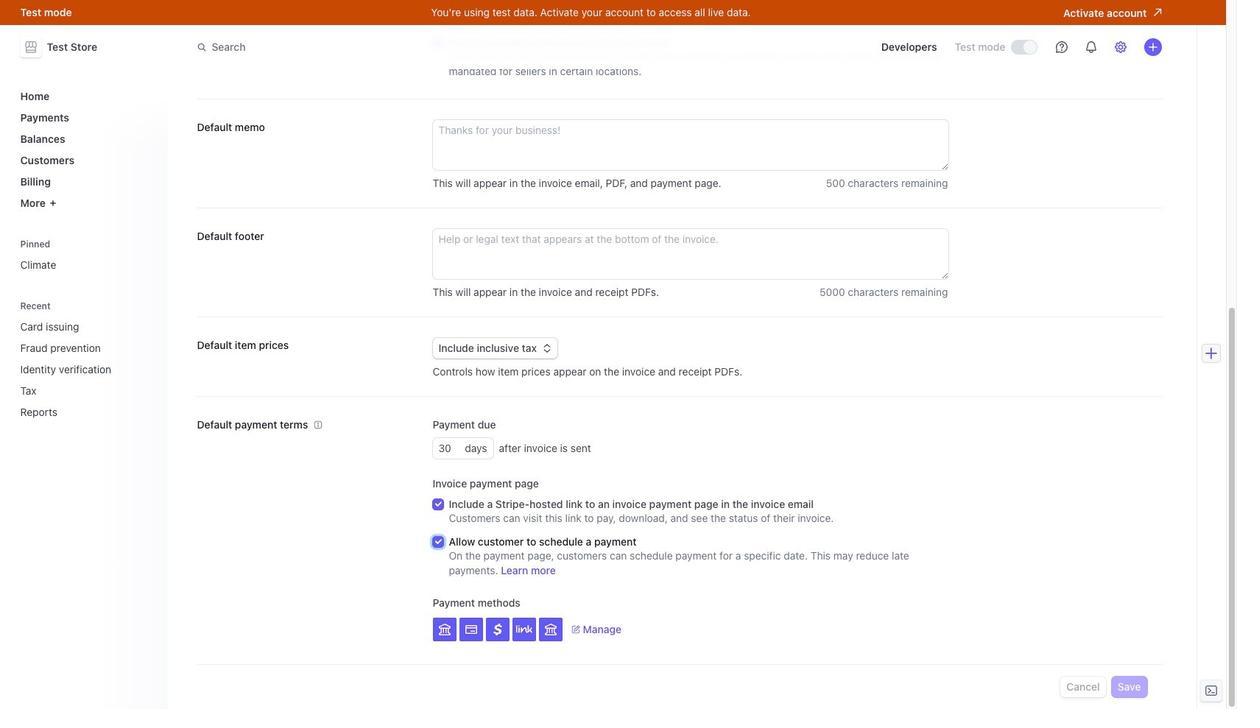 Task type: describe. For each thing, give the bounding box(es) containing it.
Search text field
[[188, 34, 603, 61]]

svg image
[[543, 344, 552, 353]]

2 recent element from the top
[[14, 314, 159, 424]]

Help or legal text that appears at the bottom of the invoice. text field
[[433, 229, 948, 279]]

svg image
[[516, 621, 532, 638]]

notifications image
[[1085, 41, 1097, 53]]



Task type: locate. For each thing, give the bounding box(es) containing it.
pinned element
[[14, 234, 159, 277]]

help image
[[1056, 41, 1067, 53]]

None text field
[[433, 438, 465, 459]]

Thanks for your business! text field
[[433, 120, 948, 170]]

recent element
[[14, 296, 159, 424], [14, 314, 159, 424]]

Test mode checkbox
[[1011, 41, 1036, 54]]

edit pins image
[[144, 240, 153, 249]]

1 recent element from the top
[[14, 296, 159, 424]]

settings image
[[1114, 41, 1126, 53]]

None search field
[[188, 34, 603, 61]]

clear history image
[[144, 302, 153, 310]]

core navigation links element
[[14, 84, 159, 215]]



